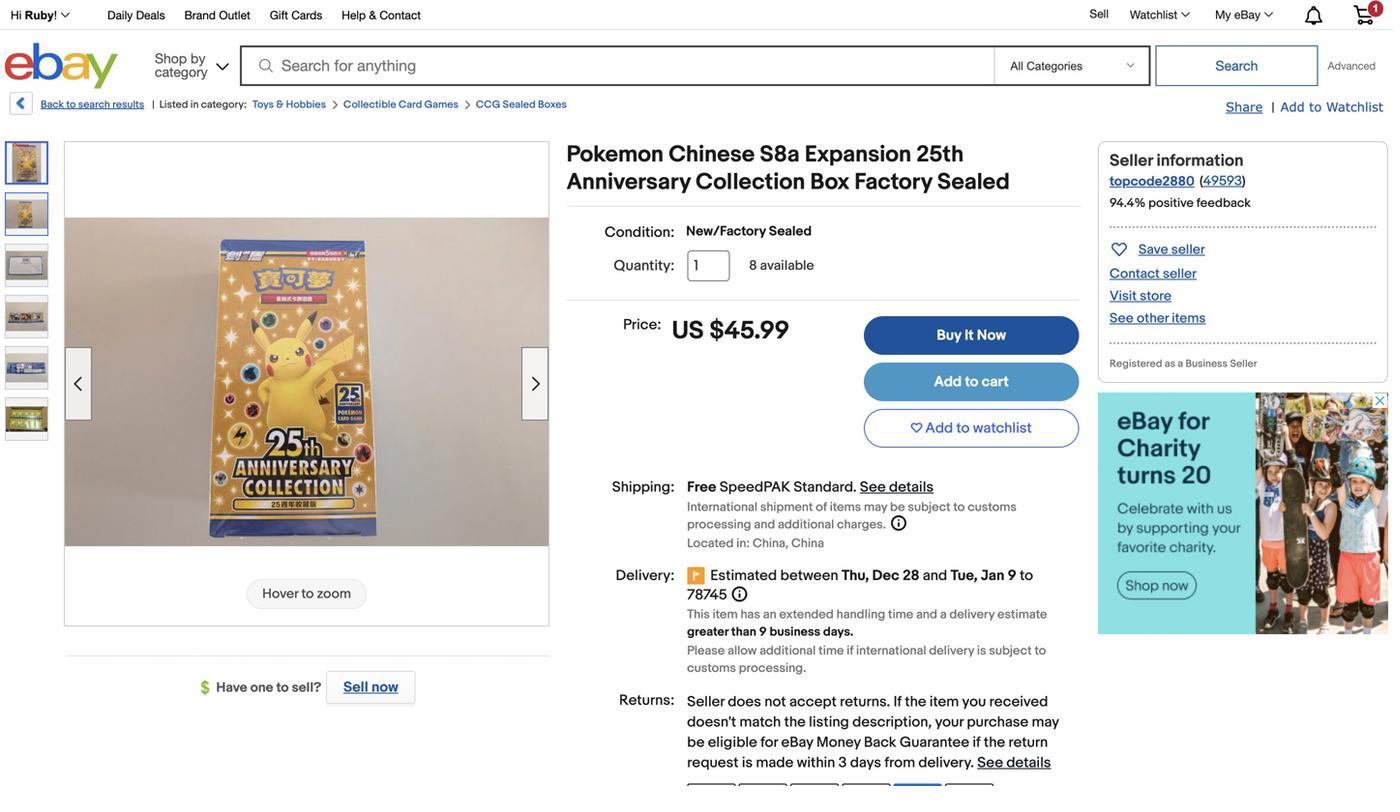 Task type: locate. For each thing, give the bounding box(es) containing it.
buy it now
[[937, 327, 1006, 344]]

0 vertical spatial customs
[[968, 500, 1017, 515]]

0 vertical spatial items
[[1172, 311, 1206, 327]]

1 vertical spatial sealed
[[938, 169, 1010, 196]]

see details link down return
[[978, 755, 1051, 772]]

if down purchase
[[973, 734, 981, 752]]

0 horizontal spatial is
[[742, 755, 753, 772]]

1 vertical spatial add
[[934, 374, 962, 391]]

contact right help
[[380, 8, 421, 22]]

1 horizontal spatial watchlist
[[1326, 99, 1384, 114]]

of
[[816, 500, 827, 515]]

have
[[216, 680, 247, 697]]

if
[[894, 694, 902, 711]]

& right toys
[[276, 99, 284, 111]]

& right help
[[369, 8, 376, 22]]

ccg sealed boxes link
[[476, 99, 567, 111]]

is down eligible
[[742, 755, 753, 772]]

0 vertical spatial be
[[890, 500, 905, 515]]

details up international shipment of items may be subject to customs processing and additional charges. at bottom
[[889, 479, 934, 496]]

item up "your"
[[930, 694, 959, 711]]

1 horizontal spatial be
[[890, 500, 905, 515]]

doesn't
[[687, 714, 736, 732]]

share
[[1226, 99, 1263, 114]]

my ebay
[[1215, 8, 1261, 21]]

additional down business in the bottom right of the page
[[760, 644, 816, 659]]

and
[[754, 518, 775, 533], [923, 568, 948, 585], [916, 608, 938, 623]]

1 horizontal spatial seller
[[1110, 151, 1153, 171]]

seller inside button
[[1172, 242, 1205, 258]]

see
[[1110, 311, 1134, 327], [860, 479, 886, 496], [978, 755, 1003, 772]]

to left watchlist at the right of page
[[957, 420, 970, 437]]

1 vertical spatial items
[[830, 500, 861, 515]]

1 vertical spatial subject
[[989, 644, 1032, 659]]

1 vertical spatial a
[[940, 608, 947, 623]]

delivery down tue,
[[950, 608, 995, 623]]

from
[[885, 755, 915, 772]]

see up international shipment of items may be subject to customs processing and additional charges. at bottom
[[860, 479, 886, 496]]

in
[[191, 99, 199, 111]]

0 horizontal spatial be
[[687, 734, 705, 752]]

days
[[850, 755, 882, 772]]

be down the doesn't
[[687, 734, 705, 752]]

sell left watchlist link
[[1090, 7, 1109, 20]]

& inside account navigation
[[369, 8, 376, 22]]

add to cart link
[[864, 363, 1079, 402]]

the down accept
[[784, 714, 806, 732]]

0 horizontal spatial if
[[847, 644, 854, 659]]

time down days.
[[819, 644, 844, 659]]

sell inside account navigation
[[1090, 7, 1109, 20]]

9 down an
[[759, 625, 767, 640]]

1 horizontal spatial item
[[930, 694, 959, 711]]

to left the 'search'
[[66, 99, 76, 111]]

seller inside contact seller visit store see other items
[[1163, 266, 1197, 283]]

than
[[731, 625, 757, 640]]

add inside add to cart link
[[934, 374, 962, 391]]

delivery:
[[616, 568, 675, 585]]

toys & hobbies link
[[253, 99, 326, 111]]

0 vertical spatial item
[[713, 608, 738, 623]]

9 right jan
[[1008, 568, 1017, 585]]

1 horizontal spatial customs
[[968, 500, 1017, 515]]

and down 28
[[916, 608, 938, 623]]

save
[[1139, 242, 1169, 258]]

this
[[687, 608, 710, 623]]

. up international shipment of items may be subject to customs processing and additional charges. at bottom
[[853, 479, 857, 496]]

time
[[888, 608, 914, 623], [819, 644, 844, 659]]

contact up visit store link
[[1110, 266, 1160, 283]]

1 vertical spatial is
[[742, 755, 753, 772]]

china,
[[753, 537, 789, 552]]

daily deals
[[107, 8, 165, 22]]

details down return
[[1007, 755, 1051, 772]]

back inside us $45.99 main content
[[864, 734, 897, 752]]

1 vertical spatial additional
[[760, 644, 816, 659]]

items right the other
[[1172, 311, 1206, 327]]

gift cards
[[270, 8, 322, 22]]

1 horizontal spatial |
[[1272, 100, 1275, 116]]

time up international
[[888, 608, 914, 623]]

0 vertical spatial time
[[888, 608, 914, 623]]

see for see other items
[[1110, 311, 1134, 327]]

0 vertical spatial contact
[[380, 8, 421, 22]]

0 vertical spatial delivery
[[950, 608, 995, 623]]

picture 6 of 6 image
[[6, 399, 47, 440]]

1 horizontal spatial may
[[1032, 714, 1059, 732]]

0 vertical spatial add
[[1281, 99, 1305, 114]]

1 vertical spatial seller
[[1230, 358, 1257, 371]]

0 horizontal spatial see
[[860, 479, 886, 496]]

international
[[856, 644, 927, 659]]

the right if
[[905, 694, 927, 711]]

0 vertical spatial and
[[754, 518, 775, 533]]

see down visit
[[1110, 311, 1134, 327]]

seller inside seller information topcode2880 ( 49593 ) 94.4% positive feedback
[[1110, 151, 1153, 171]]

returns:
[[619, 692, 675, 710]]

back down description, in the right bottom of the page
[[864, 734, 897, 752]]

0 horizontal spatial sealed
[[503, 99, 536, 111]]

may inside international shipment of items may be subject to customs processing and additional charges.
[[864, 500, 887, 515]]

sealed right factory
[[938, 169, 1010, 196]]

ccg sealed boxes
[[476, 99, 567, 111]]

1 horizontal spatial if
[[973, 734, 981, 752]]

0 vertical spatial the
[[905, 694, 927, 711]]

items
[[1172, 311, 1206, 327], [830, 500, 861, 515]]

see for see details
[[860, 479, 886, 496]]

0 horizontal spatial &
[[276, 99, 284, 111]]

the inside if the return request is made within 3 days from delivery
[[984, 734, 1005, 752]]

|
[[152, 99, 155, 111], [1272, 100, 1275, 116]]

seller for information
[[1110, 151, 1153, 171]]

0 vertical spatial see
[[1110, 311, 1134, 327]]

free
[[687, 479, 716, 496]]

0 horizontal spatial ebay
[[781, 734, 813, 752]]

1 horizontal spatial a
[[1178, 358, 1184, 371]]

contact inside contact seller visit store see other items
[[1110, 266, 1160, 283]]

add to watchlist link
[[1281, 99, 1384, 116]]

0 horizontal spatial seller
[[687, 694, 725, 711]]

1 horizontal spatial see
[[978, 755, 1003, 772]]

None submit
[[1156, 45, 1318, 86]]

1 vertical spatial time
[[819, 644, 844, 659]]

1 horizontal spatial sell
[[1090, 7, 1109, 20]]

sealed right ccg
[[503, 99, 536, 111]]

1 vertical spatial back
[[864, 734, 897, 752]]

0 horizontal spatial customs
[[687, 661, 736, 676]]

seller does not accept returns. if the item you received doesn't match the listing description, your purchase may be eligible for
[[687, 694, 1059, 752]]

watchlist
[[973, 420, 1032, 437]]

add for add to watchlist
[[926, 420, 953, 437]]

1 vertical spatial see details link
[[978, 755, 1051, 772]]

see up the discover image
[[978, 755, 1003, 772]]

may up return
[[1032, 714, 1059, 732]]

add down the buy
[[934, 374, 962, 391]]

subject inside this item has an extended handling time and a delivery estimate greater than 9 business days. please allow additional time if international delivery is subject to customs processing.
[[989, 644, 1032, 659]]

to inside share | add to watchlist
[[1309, 99, 1322, 114]]

shop by category
[[155, 50, 208, 80]]

none submit inside shop by category banner
[[1156, 45, 1318, 86]]

category
[[155, 64, 208, 80]]

see inside contact seller visit store see other items
[[1110, 311, 1134, 327]]

2 horizontal spatial seller
[[1230, 358, 1257, 371]]

1 vertical spatial see
[[860, 479, 886, 496]]

has
[[741, 608, 760, 623]]

items up charges. at the bottom
[[830, 500, 861, 515]]

ebay right my
[[1235, 8, 1261, 21]]

0 horizontal spatial 9
[[759, 625, 767, 640]]

delivery down the guarantee
[[919, 755, 971, 772]]

1 vertical spatial item
[[930, 694, 959, 711]]

picture 3 of 6 image
[[6, 245, 47, 286]]

is up you
[[977, 644, 987, 659]]

0 vertical spatial may
[[864, 500, 887, 515]]

1 vertical spatial 9
[[759, 625, 767, 640]]

0 vertical spatial &
[[369, 8, 376, 22]]

1 vertical spatial be
[[687, 734, 705, 752]]

see details link up charges. at the bottom
[[860, 479, 934, 496]]

0 horizontal spatial may
[[864, 500, 887, 515]]

be up dec
[[890, 500, 905, 515]]

back left the 'search'
[[41, 99, 64, 111]]

ebay up within
[[781, 734, 813, 752]]

collectible card games
[[344, 99, 459, 111]]

new/factory
[[686, 224, 766, 240]]

processing
[[687, 518, 751, 533]]

item up greater
[[713, 608, 738, 623]]

to down estimate
[[1035, 644, 1046, 659]]

0 horizontal spatial sell
[[343, 679, 368, 697]]

and inside estimated between thu, dec 28 and tue, jan 9 to 78745
[[923, 568, 948, 585]]

to
[[66, 99, 76, 111], [1309, 99, 1322, 114], [965, 374, 979, 391], [957, 420, 970, 437], [954, 500, 965, 515], [1020, 568, 1033, 585], [1035, 644, 1046, 659], [276, 680, 289, 697]]

customs up jan
[[968, 500, 1017, 515]]

customs inside this item has an extended handling time and a delivery estimate greater than 9 business days. please allow additional time if international delivery is subject to customs processing.
[[687, 661, 736, 676]]

0 horizontal spatial a
[[940, 608, 947, 623]]

0 vertical spatial if
[[847, 644, 854, 659]]

seller right save
[[1172, 242, 1205, 258]]

1 horizontal spatial &
[[369, 8, 376, 22]]

free speedpak standard . see details
[[687, 479, 934, 496]]

. up the discover image
[[971, 755, 974, 772]]

0 vertical spatial a
[[1178, 358, 1184, 371]]

processing.
[[739, 661, 806, 676]]

sell left now
[[343, 679, 368, 697]]

1 vertical spatial .
[[971, 755, 974, 772]]

subject down estimate
[[989, 644, 1032, 659]]

to down advanced link at the top right
[[1309, 99, 1322, 114]]

seller for save
[[1172, 242, 1205, 258]]

0 vertical spatial watchlist
[[1130, 8, 1178, 21]]

as
[[1165, 358, 1176, 371]]

purchase
[[967, 714, 1029, 732]]

0 horizontal spatial items
[[830, 500, 861, 515]]

sell?
[[292, 680, 321, 697]]

seller up topcode2880 link
[[1110, 151, 1153, 171]]

1 horizontal spatial is
[[977, 644, 987, 659]]

made
[[756, 755, 794, 772]]

seller up the doesn't
[[687, 694, 725, 711]]

0 horizontal spatial item
[[713, 608, 738, 623]]

chinese
[[669, 141, 755, 169]]

2 vertical spatial seller
[[687, 694, 725, 711]]

paypal image
[[687, 784, 736, 787]]

2 horizontal spatial the
[[984, 734, 1005, 752]]

shop by category banner
[[0, 0, 1389, 94]]

1 horizontal spatial items
[[1172, 311, 1206, 327]]

china
[[792, 537, 824, 552]]

1 vertical spatial and
[[923, 568, 948, 585]]

&
[[369, 8, 376, 22], [276, 99, 284, 111]]

seller inside seller does not accept returns. if the item you received doesn't match the listing description, your purchase may be eligible for
[[687, 694, 725, 711]]

to inside add to cart link
[[965, 374, 979, 391]]

add right share
[[1281, 99, 1305, 114]]

additional inside international shipment of items may be subject to customs processing and additional charges.
[[778, 518, 834, 533]]

8 available
[[749, 258, 814, 274]]

is
[[977, 644, 987, 659], [742, 755, 753, 772]]

additional up china
[[778, 518, 834, 533]]

eligible
[[708, 734, 757, 752]]

1 horizontal spatial 9
[[1008, 568, 1017, 585]]

within
[[797, 755, 835, 772]]

| left listed
[[152, 99, 155, 111]]

sell link
[[1081, 7, 1118, 20]]

0 horizontal spatial .
[[853, 479, 857, 496]]

extended
[[779, 608, 834, 623]]

to right jan
[[1020, 568, 1033, 585]]

may up charges. at the bottom
[[864, 500, 887, 515]]

delivery up you
[[929, 644, 974, 659]]

now
[[977, 327, 1006, 344]]

1 vertical spatial details
[[1007, 755, 1051, 772]]

2 horizontal spatial sealed
[[938, 169, 1010, 196]]

boxes
[[538, 99, 567, 111]]

seller down the 'save seller'
[[1163, 266, 1197, 283]]

advanced link
[[1318, 46, 1386, 85]]

add inside add to watchlist button
[[926, 420, 953, 437]]

2 vertical spatial delivery
[[919, 755, 971, 772]]

1 vertical spatial customs
[[687, 661, 736, 676]]

you
[[962, 694, 986, 711]]

0 vertical spatial seller
[[1172, 242, 1205, 258]]

save seller
[[1139, 242, 1205, 258]]

1 vertical spatial delivery
[[929, 644, 974, 659]]

0 horizontal spatial the
[[784, 714, 806, 732]]

the down purchase
[[984, 734, 1005, 752]]

.
[[853, 479, 857, 496], [971, 755, 974, 772]]

1 vertical spatial seller
[[1163, 266, 1197, 283]]

subject up 28
[[908, 500, 951, 515]]

if down days.
[[847, 644, 854, 659]]

details
[[889, 479, 934, 496], [1007, 755, 1051, 772]]

customs down the please
[[687, 661, 736, 676]]

request
[[687, 755, 739, 772]]

american express image
[[894, 784, 942, 787]]

1 vertical spatial watchlist
[[1326, 99, 1384, 114]]

1 vertical spatial sell
[[343, 679, 368, 697]]

0 vertical spatial subject
[[908, 500, 951, 515]]

2 vertical spatial and
[[916, 608, 938, 623]]

2 vertical spatial add
[[926, 420, 953, 437]]

and inside international shipment of items may be subject to customs processing and additional charges.
[[754, 518, 775, 533]]

us
[[672, 316, 704, 346]]

and up china,
[[754, 518, 775, 533]]

hobbies
[[286, 99, 326, 111]]

store
[[1140, 288, 1172, 305]]

and right 28
[[923, 568, 948, 585]]

s8a
[[760, 141, 800, 169]]

my
[[1215, 8, 1231, 21]]

0 vertical spatial is
[[977, 644, 987, 659]]

0 horizontal spatial watchlist
[[1130, 8, 1178, 21]]

to up tue,
[[954, 500, 965, 515]]

1 horizontal spatial ebay
[[1235, 8, 1261, 21]]

0 vertical spatial seller
[[1110, 151, 1153, 171]]

watchlist down advanced
[[1326, 99, 1384, 114]]

ebay inside account navigation
[[1235, 8, 1261, 21]]

seller
[[1110, 151, 1153, 171], [1230, 358, 1257, 371], [687, 694, 725, 711]]

0 vertical spatial sealed
[[503, 99, 536, 111]]

2 vertical spatial the
[[984, 734, 1005, 752]]

1 horizontal spatial contact
[[1110, 266, 1160, 283]]

hi ruby !
[[11, 9, 57, 22]]

1 horizontal spatial see details link
[[978, 755, 1051, 772]]

additional
[[778, 518, 834, 533], [760, 644, 816, 659]]

ccg
[[476, 99, 501, 111]]

description,
[[853, 714, 932, 732]]

is inside if the return request is made within 3 days from delivery
[[742, 755, 753, 772]]

1 horizontal spatial subject
[[989, 644, 1032, 659]]

contact
[[380, 8, 421, 22], [1110, 266, 1160, 283]]

watchlist right sell link
[[1130, 8, 1178, 21]]

| right share button
[[1272, 100, 1275, 116]]

!
[[54, 9, 57, 22]]

seller right business
[[1230, 358, 1257, 371]]

1 vertical spatial if
[[973, 734, 981, 752]]

to left cart
[[965, 374, 979, 391]]

add down add to cart link
[[926, 420, 953, 437]]

dollar sign image
[[201, 681, 216, 696]]

sealed up available
[[769, 224, 812, 240]]

0 vertical spatial additional
[[778, 518, 834, 533]]

0 horizontal spatial see details link
[[860, 479, 934, 496]]



Task type: vqa. For each thing, say whether or not it's contained in the screenshot.
"a" within the THIS ITEM HAS AN EXTENDED HANDLING TIME AND A DELIVERY ESTIMATE GREATER THAN 9 BUSINESS DAYS. PLEASE ALLOW ADDITIONAL TIME IF INTERNATIONAL DELIVERY IS SUBJECT TO CUSTOMS PROCESSING.
yes



Task type: describe. For each thing, give the bounding box(es) containing it.
category:
[[201, 99, 247, 111]]

standard
[[794, 479, 853, 496]]

shop by category button
[[146, 43, 233, 85]]

accept
[[790, 694, 837, 711]]

2 vertical spatial see
[[978, 755, 1003, 772]]

advertisement region
[[1098, 393, 1389, 635]]

add to watchlist button
[[864, 409, 1079, 448]]

located in: china, china
[[687, 537, 824, 552]]

picture 5 of 6 image
[[6, 347, 47, 389]]

contact inside account navigation
[[380, 8, 421, 22]]

topcode2880 link
[[1110, 174, 1195, 190]]

sealed for new/factory sealed
[[769, 224, 812, 240]]

have one to sell?
[[216, 680, 321, 697]]

toys
[[253, 99, 274, 111]]

see other items link
[[1110, 311, 1206, 327]]

back inside 'link'
[[41, 99, 64, 111]]

0 horizontal spatial |
[[152, 99, 155, 111]]

visit
[[1110, 288, 1137, 305]]

be inside seller does not accept returns. if the item you received doesn't match the listing description, your purchase may be eligible for
[[687, 734, 705, 752]]

discover image
[[945, 784, 994, 787]]

feedback
[[1197, 196, 1251, 211]]

may inside seller does not accept returns. if the item you received doesn't match the listing description, your purchase may be eligible for
[[1032, 714, 1059, 732]]

pokemon chinese s8a expansion 25th anniversary collection box factory sealed - picture 2 of 6 image
[[65, 217, 549, 546]]

delivery alert flag image
[[687, 568, 711, 587]]

gift cards link
[[270, 5, 322, 27]]

shop
[[155, 50, 187, 66]]

if inside this item has an extended handling time and a delivery estimate greater than 9 business days. please allow additional time if international delivery is subject to customs processing.
[[847, 644, 854, 659]]

located
[[687, 537, 734, 552]]

contact seller visit store see other items
[[1110, 266, 1206, 327]]

speedpak
[[720, 479, 791, 496]]

subject inside international shipment of items may be subject to customs processing and additional charges.
[[908, 500, 951, 515]]

1 horizontal spatial details
[[1007, 755, 1051, 772]]

49593 link
[[1203, 173, 1242, 190]]

0 horizontal spatial time
[[819, 644, 844, 659]]

additional inside this item has an extended handling time and a delivery estimate greater than 9 business days. please allow additional time if international delivery is subject to customs processing.
[[760, 644, 816, 659]]

received
[[990, 694, 1048, 711]]

shipping:
[[612, 479, 675, 496]]

28
[[903, 568, 920, 585]]

)
[[1242, 173, 1246, 190]]

help & contact
[[342, 8, 421, 22]]

picture 1 of 6 image
[[7, 143, 46, 183]]

Search for anything text field
[[243, 47, 990, 84]]

be inside international shipment of items may be subject to customs processing and additional charges.
[[890, 500, 905, 515]]

| inside share | add to watchlist
[[1272, 100, 1275, 116]]

0 vertical spatial details
[[889, 479, 934, 496]]

sell for sell
[[1090, 7, 1109, 20]]

deals
[[136, 8, 165, 22]]

ebay inside us $45.99 main content
[[781, 734, 813, 752]]

seller information topcode2880 ( 49593 ) 94.4% positive feedback
[[1110, 151, 1251, 211]]

add to watchlist
[[926, 420, 1032, 437]]

seller for contact
[[1163, 266, 1197, 283]]

quantity:
[[614, 257, 675, 275]]

jan
[[981, 568, 1005, 585]]

to inside international shipment of items may be subject to customs processing and additional charges.
[[954, 500, 965, 515]]

visit store link
[[1110, 288, 1172, 305]]

items inside international shipment of items may be subject to customs processing and additional charges.
[[830, 500, 861, 515]]

picture 2 of 6 image
[[6, 194, 47, 235]]

google pay image
[[739, 784, 787, 787]]

add inside share | add to watchlist
[[1281, 99, 1305, 114]]

9 inside estimated between thu, dec 28 and tue, jan 9 to 78745
[[1008, 568, 1017, 585]]

ruby
[[25, 9, 54, 22]]

international shipment of items may be subject to customs processing and additional charges.
[[687, 500, 1017, 533]]

watchlist inside share | add to watchlist
[[1326, 99, 1384, 114]]

sealed inside the pokemon chinese s8a expansion 25th anniversary collection box factory sealed
[[938, 169, 1010, 196]]

watchlist inside watchlist link
[[1130, 8, 1178, 21]]

delivery inside if the return request is made within 3 days from delivery
[[919, 755, 971, 772]]

and inside this item has an extended handling time and a delivery estimate greater than 9 business days. please allow additional time if international delivery is subject to customs processing.
[[916, 608, 938, 623]]

to inside estimated between thu, dec 28 and tue, jan 9 to 78745
[[1020, 568, 1033, 585]]

seller for does
[[687, 694, 725, 711]]

sealed for ccg sealed boxes
[[503, 99, 536, 111]]

back to search results link
[[8, 92, 144, 122]]

1 vertical spatial the
[[784, 714, 806, 732]]

by
[[191, 50, 205, 66]]

outlet
[[219, 8, 250, 22]]

other
[[1137, 311, 1169, 327]]

sell now link
[[321, 672, 416, 704]]

to inside add to watchlist button
[[957, 420, 970, 437]]

international
[[687, 500, 758, 515]]

games
[[424, 99, 459, 111]]

between
[[780, 568, 839, 585]]

49593
[[1203, 173, 1242, 190]]

collectible
[[344, 99, 396, 111]]

buy it now link
[[864, 316, 1079, 355]]

add for add to cart
[[934, 374, 962, 391]]

& for help
[[369, 8, 376, 22]]

9 inside this item has an extended handling time and a delivery estimate greater than 9 business days. please allow additional time if international delivery is subject to customs processing.
[[759, 625, 767, 640]]

back to search results
[[41, 99, 144, 111]]

help
[[342, 8, 366, 22]]

contact seller link
[[1110, 266, 1197, 283]]

to inside 'back to search results' 'link'
[[66, 99, 76, 111]]

if the return request is made within 3 days from delivery
[[687, 734, 1048, 772]]

78745
[[687, 587, 727, 604]]

3
[[839, 755, 847, 772]]

25th
[[917, 141, 964, 169]]

sell for sell now
[[343, 679, 368, 697]]

ebay money back guarantee
[[781, 734, 970, 752]]

Quantity: text field
[[687, 251, 730, 282]]

shipment
[[760, 500, 813, 515]]

add to cart
[[934, 374, 1009, 391]]

return
[[1009, 734, 1048, 752]]

help & contact link
[[342, 5, 421, 27]]

condition:
[[605, 224, 675, 241]]

hi
[[11, 9, 22, 22]]

pokemon
[[567, 141, 664, 169]]

to right one
[[276, 680, 289, 697]]

master card image
[[842, 784, 891, 787]]

1 horizontal spatial the
[[905, 694, 927, 711]]

daily
[[107, 8, 133, 22]]

picture 4 of 6 image
[[6, 296, 47, 338]]

factory
[[855, 169, 932, 196]]

charges.
[[837, 518, 886, 533]]

one
[[250, 680, 273, 697]]

now
[[372, 679, 398, 697]]

cards
[[292, 8, 322, 22]]

account navigation
[[0, 0, 1389, 30]]

customs inside international shipment of items may be subject to customs processing and additional charges.
[[968, 500, 1017, 515]]

0 vertical spatial .
[[853, 479, 857, 496]]

us $45.99 main content
[[567, 141, 1081, 787]]

items inside contact seller visit store see other items
[[1172, 311, 1206, 327]]

allow
[[728, 644, 757, 659]]

my ebay link
[[1205, 3, 1282, 26]]

item inside this item has an extended handling time and a delivery estimate greater than 9 business days. please allow additional time if international delivery is subject to customs processing.
[[713, 608, 738, 623]]

days.
[[823, 625, 854, 640]]

to inside this item has an extended handling time and a delivery estimate greater than 9 business days. please allow additional time if international delivery is subject to customs processing.
[[1035, 644, 1046, 659]]

1 horizontal spatial time
[[888, 608, 914, 623]]

1 horizontal spatial .
[[971, 755, 974, 772]]

a inside this item has an extended handling time and a delivery estimate greater than 9 business days. please allow additional time if international delivery is subject to customs processing.
[[940, 608, 947, 623]]

available
[[760, 258, 814, 274]]

save seller button
[[1110, 238, 1205, 260]]

1
[[1373, 2, 1379, 14]]

business
[[770, 625, 821, 640]]

daily deals link
[[107, 5, 165, 27]]

item inside seller does not accept returns. if the item you received doesn't match the listing description, your purchase may be eligible for
[[930, 694, 959, 711]]

cart
[[982, 374, 1009, 391]]

visa image
[[791, 784, 839, 787]]

0 vertical spatial see details link
[[860, 479, 934, 496]]

is inside this item has an extended handling time and a delivery estimate greater than 9 business days. please allow additional time if international delivery is subject to customs processing.
[[977, 644, 987, 659]]

an
[[763, 608, 777, 623]]

& for toys
[[276, 99, 284, 111]]

new/factory sealed
[[686, 224, 812, 240]]

| listed in category:
[[152, 99, 247, 111]]

for
[[761, 734, 778, 752]]

if inside if the return request is made within 3 days from delivery
[[973, 734, 981, 752]]

returns.
[[840, 694, 891, 711]]



